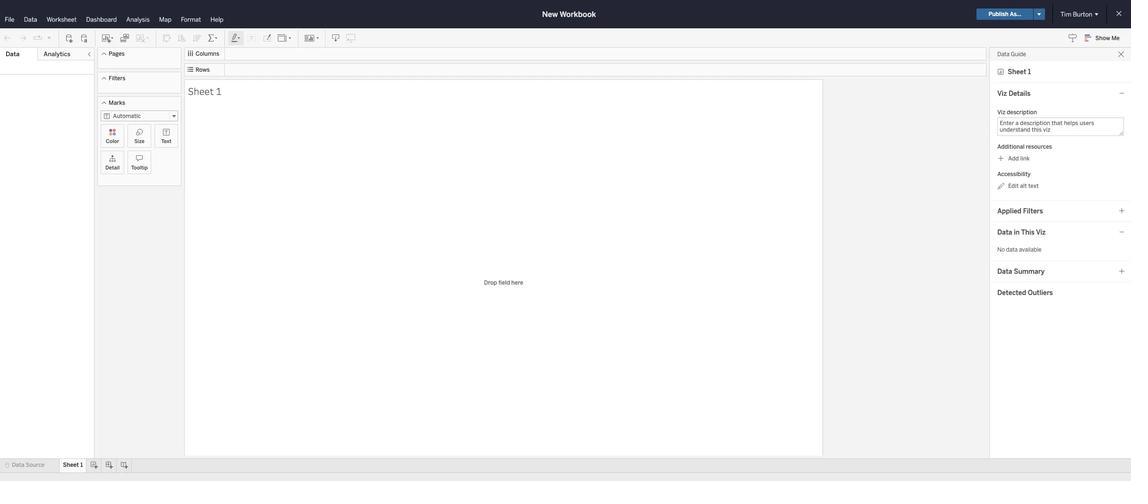 Task type: locate. For each thing, give the bounding box(es) containing it.
available
[[1019, 247, 1042, 253]]

no
[[998, 247, 1005, 253]]

tim burton
[[1061, 11, 1093, 18]]

Viz description text field
[[998, 118, 1124, 136]]

color
[[106, 138, 119, 145]]

me
[[1112, 35, 1120, 42]]

text
[[161, 138, 171, 145]]

resources
[[1026, 144, 1052, 150]]

accessibility
[[998, 171, 1031, 178]]

data
[[1006, 247, 1018, 253]]

marks
[[109, 100, 125, 106]]

sheet right source
[[63, 462, 79, 469]]

show
[[1096, 35, 1111, 42]]

1 vertical spatial 1
[[216, 84, 222, 98]]

field
[[499, 280, 510, 286]]

redo image
[[18, 33, 27, 43]]

undo image
[[3, 33, 12, 43]]

2 vertical spatial sheet 1
[[63, 462, 83, 469]]

sheet down rows
[[188, 84, 214, 98]]

1 down columns
[[216, 84, 222, 98]]

clear sheet image
[[135, 33, 150, 43]]

0 horizontal spatial sheet 1
[[63, 462, 83, 469]]

burton
[[1073, 11, 1093, 18]]

0 vertical spatial sheet
[[1008, 68, 1027, 76]]

new workbook
[[542, 10, 596, 19]]

show labels image
[[247, 33, 257, 43]]

1 horizontal spatial 1
[[216, 84, 222, 98]]

data left guide
[[998, 51, 1010, 58]]

1 horizontal spatial sheet
[[188, 84, 214, 98]]

sort descending image
[[192, 33, 202, 43]]

2 vertical spatial 1
[[80, 462, 83, 469]]

map
[[159, 16, 172, 23]]

analysis
[[126, 16, 150, 23]]

show/hide cards image
[[304, 33, 319, 43]]

sheet 1 right source
[[63, 462, 83, 469]]

1
[[1028, 68, 1031, 76], [216, 84, 222, 98], [80, 462, 83, 469]]

sheet 1 down rows
[[188, 84, 222, 98]]

totals image
[[207, 33, 219, 43]]

no data available
[[998, 247, 1042, 253]]

additional
[[998, 144, 1025, 150]]

sheet down guide
[[1008, 68, 1027, 76]]

description
[[1007, 109, 1037, 116]]

here
[[512, 280, 523, 286]]

2 horizontal spatial 1
[[1028, 68, 1031, 76]]

viz
[[998, 109, 1006, 116]]

1 right source
[[80, 462, 83, 469]]

0 horizontal spatial sheet
[[63, 462, 79, 469]]

2 horizontal spatial sheet 1
[[1008, 68, 1031, 76]]

new
[[542, 10, 558, 19]]

replay animation image
[[33, 33, 43, 43]]

pages
[[109, 51, 125, 57]]

worksheet
[[47, 16, 77, 23]]

2 horizontal spatial sheet
[[1008, 68, 1027, 76]]

new worksheet image
[[101, 33, 114, 43]]

analytics
[[44, 51, 70, 58]]

sheet 1 down guide
[[1008, 68, 1031, 76]]

data
[[24, 16, 37, 23], [6, 51, 19, 58], [998, 51, 1010, 58], [12, 462, 24, 469]]

1 horizontal spatial sheet 1
[[188, 84, 222, 98]]

tim
[[1061, 11, 1072, 18]]

rows
[[196, 67, 210, 73]]

sheet
[[1008, 68, 1027, 76], [188, 84, 214, 98], [63, 462, 79, 469]]

data down undo image
[[6, 51, 19, 58]]

data guide image
[[1068, 33, 1078, 43]]

sheet 1
[[1008, 68, 1031, 76], [188, 84, 222, 98], [63, 462, 83, 469]]

1 up description
[[1028, 68, 1031, 76]]

dashboard
[[86, 16, 117, 23]]

download image
[[331, 33, 341, 43]]



Task type: vqa. For each thing, say whether or not it's contained in the screenshot.
format
yes



Task type: describe. For each thing, give the bounding box(es) containing it.
collapse image
[[86, 52, 92, 57]]

show me button
[[1081, 31, 1129, 45]]

file
[[5, 16, 15, 23]]

show me
[[1096, 35, 1120, 42]]

replay animation image
[[46, 35, 52, 40]]

detail
[[105, 165, 120, 171]]

format workbook image
[[262, 33, 272, 43]]

data left source
[[12, 462, 24, 469]]

drop field here
[[484, 280, 523, 286]]

0 horizontal spatial 1
[[80, 462, 83, 469]]

new data source image
[[65, 33, 74, 43]]

duplicate image
[[120, 33, 129, 43]]

guide
[[1011, 51, 1026, 58]]

1 vertical spatial sheet 1
[[188, 84, 222, 98]]

filters
[[109, 75, 125, 82]]

0 vertical spatial sheet 1
[[1008, 68, 1031, 76]]

2 vertical spatial sheet
[[63, 462, 79, 469]]

pause auto updates image
[[80, 33, 89, 43]]

format
[[181, 16, 201, 23]]

data up replay animation image in the top left of the page
[[24, 16, 37, 23]]

data source
[[12, 462, 45, 469]]

to use edit in desktop, save the workbook outside of personal space image
[[346, 33, 356, 43]]

workbook
[[560, 10, 596, 19]]

size
[[134, 138, 145, 145]]

swap rows and columns image
[[162, 33, 172, 43]]

help
[[211, 16, 224, 23]]

columns
[[196, 51, 219, 57]]

fit image
[[277, 33, 293, 43]]

sort ascending image
[[177, 33, 187, 43]]

data guide
[[998, 51, 1026, 58]]

publish
[[989, 11, 1009, 17]]

publish as... button
[[977, 9, 1033, 20]]

source
[[26, 462, 45, 469]]

additional resources
[[998, 144, 1052, 150]]

highlight image
[[231, 33, 242, 43]]

1 vertical spatial sheet
[[188, 84, 214, 98]]

as...
[[1010, 11, 1022, 17]]

0 vertical spatial 1
[[1028, 68, 1031, 76]]

publish as...
[[989, 11, 1022, 17]]

drop
[[484, 280, 497, 286]]

viz description
[[998, 109, 1037, 116]]

tooltip
[[131, 165, 148, 171]]



